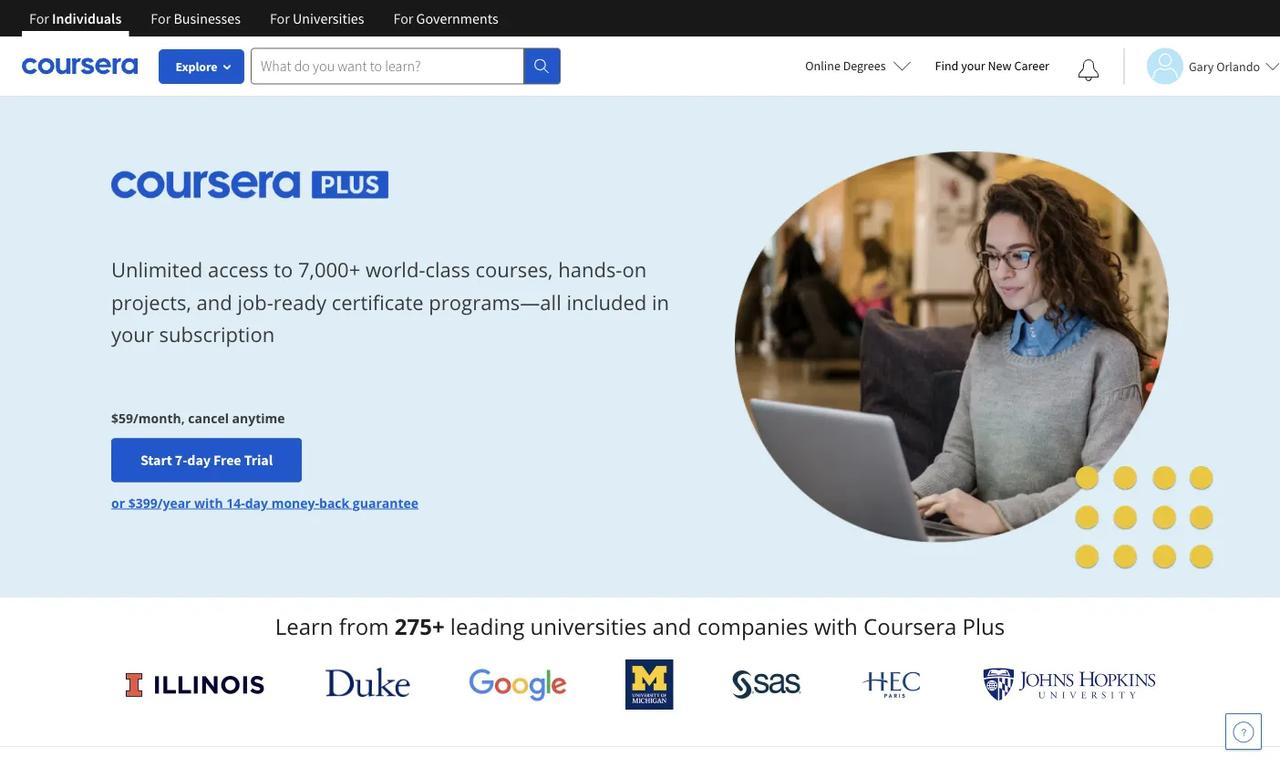 Task type: vqa. For each thing, say whether or not it's contained in the screenshot.
Banner 'navigation' at top left
yes



Task type: describe. For each thing, give the bounding box(es) containing it.
explore
[[176, 58, 218, 75]]

$399
[[128, 494, 157, 511]]

unlimited
[[111, 256, 203, 283]]

start
[[140, 451, 172, 469]]

university of michigan image
[[626, 660, 674, 710]]

for governments
[[394, 9, 499, 27]]

show notifications image
[[1078, 59, 1100, 81]]

/year
[[157, 494, 191, 511]]

university of illinois at urbana-champaign image
[[124, 670, 267, 699]]

anytime
[[232, 409, 285, 426]]

money-
[[272, 494, 319, 511]]

$59 /month, cancel anytime
[[111, 409, 285, 426]]

sas image
[[733, 670, 802, 699]]

trial
[[244, 451, 273, 469]]

1 horizontal spatial and
[[653, 612, 692, 641]]

275+
[[395, 612, 445, 641]]

for universities
[[270, 9, 364, 27]]

plus
[[963, 612, 1006, 641]]

class
[[426, 256, 471, 283]]

ready
[[274, 288, 327, 316]]

universities
[[293, 9, 364, 27]]

universities
[[531, 612, 647, 641]]

1 horizontal spatial with
[[815, 612, 858, 641]]

access
[[208, 256, 269, 283]]

back
[[319, 494, 350, 511]]

for businesses
[[151, 9, 241, 27]]

programs—all
[[429, 288, 562, 316]]

gary orlando button
[[1124, 48, 1281, 84]]

coursera
[[864, 612, 957, 641]]

in
[[652, 288, 670, 316]]

start 7-day free trial
[[140, 451, 273, 469]]

orlando
[[1217, 58, 1261, 74]]

hands-
[[558, 256, 623, 283]]

companies
[[698, 612, 809, 641]]

find
[[936, 57, 959, 74]]

for for individuals
[[29, 9, 49, 27]]

find your new career
[[936, 57, 1050, 74]]

on
[[623, 256, 647, 283]]

help center image
[[1233, 721, 1255, 743]]



Task type: locate. For each thing, give the bounding box(es) containing it.
0 horizontal spatial and
[[197, 288, 232, 316]]

day left free
[[187, 451, 211, 469]]

to
[[274, 256, 293, 283]]

for individuals
[[29, 9, 122, 27]]

guarantee
[[353, 494, 419, 511]]

for left businesses
[[151, 9, 171, 27]]

new
[[989, 57, 1012, 74]]

for
[[29, 9, 49, 27], [151, 9, 171, 27], [270, 9, 290, 27], [394, 9, 414, 27]]

0 horizontal spatial your
[[111, 320, 154, 348]]

gary orlando
[[1190, 58, 1261, 74]]

0 vertical spatial and
[[197, 288, 232, 316]]

or
[[111, 494, 125, 511]]

1 horizontal spatial your
[[962, 57, 986, 74]]

learn from 275+ leading universities and companies with coursera plus
[[275, 612, 1006, 641]]

duke university image
[[325, 668, 410, 697]]

online degrees button
[[791, 46, 927, 86]]

14-
[[226, 494, 245, 511]]

google image
[[469, 668, 567, 702]]

leading
[[451, 612, 525, 641]]

and up university of michigan "image" in the bottom of the page
[[653, 612, 692, 641]]

degrees
[[844, 57, 886, 74]]

/month,
[[133, 409, 185, 426]]

businesses
[[174, 9, 241, 27]]

None search field
[[251, 48, 561, 84]]

or $399 /year with 14-day money-back guarantee
[[111, 494, 419, 511]]

find your new career link
[[927, 55, 1059, 78]]

for for businesses
[[151, 9, 171, 27]]

0 horizontal spatial day
[[187, 451, 211, 469]]

1 vertical spatial day
[[245, 494, 268, 511]]

world-
[[366, 256, 426, 283]]

for left universities on the top left
[[270, 9, 290, 27]]

for for governments
[[394, 9, 414, 27]]

coursera plus image
[[111, 171, 389, 199]]

projects,
[[111, 288, 191, 316]]

your down projects,
[[111, 320, 154, 348]]

2 for from the left
[[151, 9, 171, 27]]

7,000+
[[298, 256, 361, 283]]

online degrees
[[806, 57, 886, 74]]

3 for from the left
[[270, 9, 290, 27]]

for for universities
[[270, 9, 290, 27]]

learn
[[275, 612, 334, 641]]

0 vertical spatial your
[[962, 57, 986, 74]]

with left 14-
[[194, 494, 223, 511]]

your inside unlimited access to 7,000+ world-class courses, hands-on projects, and job-ready certificate programs—all included in your subscription
[[111, 320, 154, 348]]

cancel
[[188, 409, 229, 426]]

0 vertical spatial with
[[194, 494, 223, 511]]

1 vertical spatial your
[[111, 320, 154, 348]]

0 horizontal spatial with
[[194, 494, 223, 511]]

online
[[806, 57, 841, 74]]

unlimited access to 7,000+ world-class courses, hands-on projects, and job-ready certificate programs—all included in your subscription
[[111, 256, 670, 348]]

gary
[[1190, 58, 1215, 74]]

career
[[1015, 57, 1050, 74]]

for left individuals
[[29, 9, 49, 27]]

your
[[962, 57, 986, 74], [111, 320, 154, 348]]

with
[[194, 494, 223, 511], [815, 612, 858, 641]]

courses,
[[476, 256, 553, 283]]

banner navigation
[[15, 0, 513, 36]]

from
[[339, 612, 389, 641]]

certificate
[[332, 288, 424, 316]]

included
[[567, 288, 647, 316]]

1 vertical spatial with
[[815, 612, 858, 641]]

free
[[214, 451, 241, 469]]

0 vertical spatial day
[[187, 451, 211, 469]]

coursera image
[[22, 51, 138, 81]]

4 for from the left
[[394, 9, 414, 27]]

explore button
[[160, 50, 244, 83]]

7-
[[175, 451, 187, 469]]

day
[[187, 451, 211, 469], [245, 494, 268, 511]]

your right find at the right of page
[[962, 57, 986, 74]]

$59
[[111, 409, 133, 426]]

start 7-day free trial button
[[111, 438, 302, 482]]

1 vertical spatial and
[[653, 612, 692, 641]]

individuals
[[52, 9, 122, 27]]

1 for from the left
[[29, 9, 49, 27]]

1 horizontal spatial day
[[245, 494, 268, 511]]

governments
[[417, 9, 499, 27]]

day inside button
[[187, 451, 211, 469]]

subscription
[[159, 320, 275, 348]]

and up subscription
[[197, 288, 232, 316]]

with left coursera
[[815, 612, 858, 641]]

What do you want to learn? text field
[[251, 48, 525, 84]]

for up what do you want to learn? 'text field'
[[394, 9, 414, 27]]

and inside unlimited access to 7,000+ world-class courses, hands-on projects, and job-ready certificate programs—all included in your subscription
[[197, 288, 232, 316]]

day left "money-"
[[245, 494, 268, 511]]

job-
[[238, 288, 274, 316]]

hec paris image
[[861, 666, 925, 703]]

and
[[197, 288, 232, 316], [653, 612, 692, 641]]

johns hopkins university image
[[983, 668, 1157, 702]]



